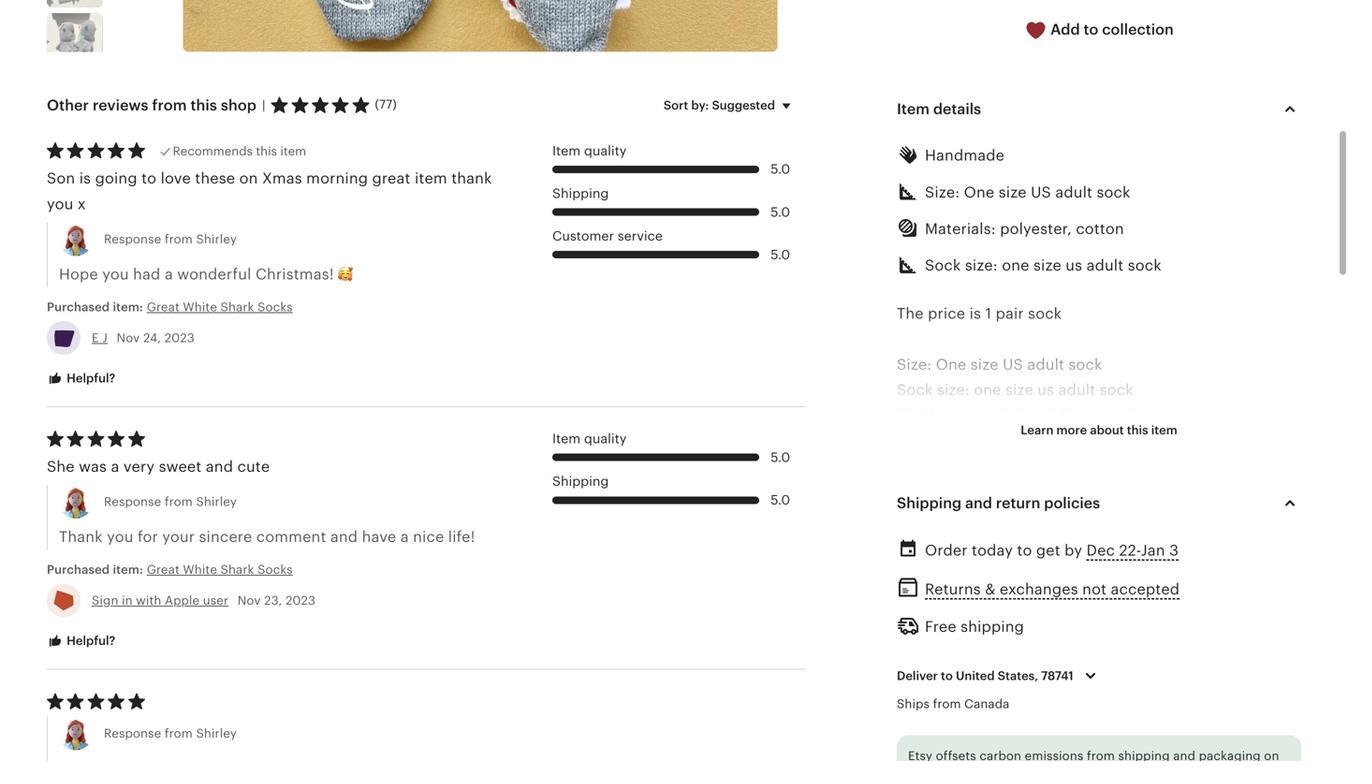 Task type: locate. For each thing, give the bounding box(es) containing it.
to inside son is going to love these on xmas morning great item thank you x
[[142, 170, 157, 187]]

1 vertical spatial purchased item: great white shark socks
[[47, 563, 293, 577]]

this up of
[[1128, 423, 1149, 437]]

size: up children's
[[938, 382, 970, 399]]

for left 0-
[[1020, 407, 1040, 424]]

a left nice
[[401, 529, 409, 546]]

is right son
[[79, 170, 91, 187]]

0 vertical spatial item:
[[113, 300, 143, 314]]

a
[[165, 266, 173, 283], [1044, 458, 1052, 475], [111, 458, 119, 475], [401, 529, 409, 546], [1019, 560, 1027, 577], [1093, 713, 1102, 730]]

j
[[102, 331, 108, 345]]

in down today
[[1001, 560, 1014, 577]]

1 purchased item: great white shark socks from the top
[[47, 300, 293, 314]]

1 vertical spatial quality
[[584, 431, 627, 446]]

2 vertical spatial response
[[104, 727, 161, 741]]

socks
[[974, 407, 1016, 424]]

3 response from the top
[[104, 727, 161, 741]]

1 horizontal spatial for
[[1020, 407, 1040, 424]]

carefully
[[1123, 484, 1186, 500]]

1 helpful? button from the top
[[33, 362, 130, 396]]

item details button
[[881, 87, 1319, 132]]

and
[[206, 458, 233, 475], [966, 495, 993, 512], [331, 529, 358, 546], [939, 586, 966, 602]]

shipping
[[961, 619, 1025, 636]]

to inside dropdown button
[[941, 669, 953, 683]]

0 vertical spatial nov
[[117, 331, 140, 345]]

2 white from the top
[[183, 563, 217, 577]]

1 vertical spatial for
[[138, 529, 158, 546]]

item quality
[[553, 143, 627, 158], [553, 431, 627, 446]]

0 horizontal spatial one
[[974, 382, 1002, 399]]

1 vertical spatial item
[[553, 143, 581, 158]]

1 vertical spatial sock
[[897, 382, 933, 399]]

about inside learn more about this item dropdown button
[[1091, 423, 1125, 437]]

feet
[[994, 458, 1022, 475]]

enveloped
[[920, 560, 997, 577]]

to left love on the left of page
[[142, 170, 157, 187]]

helpful? down the e
[[64, 371, 116, 385]]

1 vertical spatial helpful?
[[64, 634, 116, 648]]

the
[[1239, 484, 1262, 500], [1031, 535, 1055, 551], [897, 713, 921, 730]]

dec
[[1087, 542, 1116, 559]]

1 shark from the top
[[221, 300, 254, 314]]

purchased item: great white shark socks for your
[[47, 563, 293, 577]]

old
[[1124, 407, 1147, 424]]

a right send
[[1093, 713, 1102, 730]]

your down the you'll
[[1245, 560, 1278, 577]]

softness
[[1155, 458, 1216, 475]]

nov right j
[[117, 331, 140, 345]]

1 white from the top
[[183, 300, 217, 314]]

nov left 23,
[[238, 594, 261, 608]]

1 horizontal spatial this
[[256, 144, 277, 158]]

a right was
[[111, 458, 119, 475]]

to left the me.
[[1234, 713, 1249, 730]]

to right add
[[1084, 21, 1099, 38]]

you left x
[[47, 196, 73, 213]]

order
[[925, 542, 968, 559]]

1 vertical spatial great
[[147, 563, 180, 577]]

sort by: suggested button
[[650, 86, 812, 125]]

0 vertical spatial item
[[897, 101, 930, 118]]

nov
[[117, 331, 140, 345], [238, 594, 261, 608]]

one down price
[[936, 356, 967, 373]]

us for size: one size us adult sock sock size: one size us adult sock children's socks for 0-10 years old
[[1003, 356, 1024, 373]]

helpful?
[[64, 371, 116, 385], [64, 634, 116, 648]]

for
[[1020, 407, 1040, 424], [138, 529, 158, 546]]

states,
[[998, 669, 1039, 683]]

0 vertical spatial us
[[1031, 184, 1052, 201]]

socks down christmas!
[[258, 300, 293, 314]]

0 vertical spatial one
[[965, 184, 995, 201]]

nice
[[413, 529, 444, 546]]

customer service
[[553, 229, 663, 244]]

adult
[[1056, 184, 1093, 201], [1087, 257, 1124, 274], [1028, 356, 1065, 373], [1059, 382, 1096, 399]]

about down the me.
[[1230, 738, 1272, 755]]

1 shirley from the top
[[196, 232, 237, 246]]

10
[[1060, 407, 1077, 424]]

1 item: from the top
[[113, 300, 143, 314]]

0 horizontal spatial us
[[1038, 382, 1055, 399]]

size: for size: one size us adult sock sock size: one size us adult sock children's socks for 0-10 years old
[[897, 356, 932, 373]]

0 vertical spatial one
[[1003, 257, 1030, 274]]

1 vertical spatial any
[[1124, 738, 1150, 755]]

3 5.0 from the top
[[771, 247, 791, 262]]

us down the cotton
[[1066, 257, 1083, 274]]

3
[[1170, 542, 1179, 559]]

item: up sign
[[113, 563, 143, 577]]

0 vertical spatial great
[[147, 300, 180, 314]]

1 vertical spatial shipping
[[553, 474, 609, 489]]

item for son is going to love these on xmas morning great item thank you x
[[553, 143, 581, 158]]

0 vertical spatial shark
[[221, 300, 254, 314]]

she was a very sweet and cute
[[47, 458, 270, 475]]

2 shirley from the top
[[196, 495, 237, 509]]

1 vertical spatial on
[[1108, 586, 1127, 602]]

one for size: one size us adult sock sock size: one size us adult sock children's socks for 0-10 years old
[[936, 356, 967, 373]]

life!
[[449, 529, 475, 546]]

size: inside size: one size us adult sock sock size: one size us adult sock children's socks for 0-10 years old
[[897, 356, 932, 373]]

2 vertical spatial this
[[1128, 423, 1149, 437]]

2 vertical spatial quality
[[967, 484, 1017, 500]]

us inside size: one size us adult sock sock size: one size us adult sock children's socks for 0-10 years old
[[1038, 382, 1055, 399]]

item
[[280, 144, 306, 158], [415, 170, 448, 187], [1152, 423, 1178, 437]]

us up 0-
[[1038, 382, 1055, 399]]

this inside learn more about this item dropdown button
[[1128, 423, 1149, 437]]

1 helpful? from the top
[[64, 371, 116, 385]]

be
[[897, 560, 916, 577]]

this for learn more about this item
[[1128, 423, 1149, 437]]

that up the on,
[[1232, 509, 1261, 526]]

0 vertical spatial your
[[957, 458, 990, 475]]

on inside son is going to love these on xmas morning great item thank you x
[[239, 170, 258, 187]]

item inside dropdown button
[[1152, 423, 1178, 437]]

sign in with apple user link
[[92, 594, 229, 608]]

2023
[[165, 331, 195, 345], [286, 594, 316, 608]]

2 response from shirley from the top
[[104, 495, 237, 509]]

0 vertical spatial with
[[1220, 458, 1252, 475]]

you right if at the right of the page
[[1055, 738, 1082, 755]]

2 horizontal spatial the
[[1239, 484, 1262, 500]]

about right more
[[1091, 423, 1125, 437]]

deliver
[[897, 669, 939, 683]]

1 horizontal spatial one
[[1003, 257, 1030, 274]]

on right not at the right bottom of the page
[[1108, 586, 1127, 602]]

size: inside size: one size us adult sock sock size: one size us adult sock children's socks for 0-10 years old
[[938, 382, 970, 399]]

exchanges
[[1000, 581, 1079, 598]]

adult down the cotton
[[1087, 257, 1124, 274]]

2 socks from the top
[[258, 563, 293, 577]]

item up xmas
[[280, 144, 306, 158]]

size: down materials:
[[966, 257, 998, 274]]

3 response from shirley from the top
[[104, 727, 237, 741]]

son is going to love these on xmas morning great item thank you x
[[47, 170, 492, 213]]

1 socks from the top
[[258, 300, 293, 314]]

know
[[998, 738, 1037, 755]]

white up sign in with apple user nov 23, 2023
[[183, 563, 217, 577]]

0 horizontal spatial with
[[136, 594, 162, 608]]

a up exchanges at the bottom
[[1019, 560, 1027, 577]]

2 5.0 from the top
[[771, 204, 791, 219]]

and down enveloped
[[939, 586, 966, 602]]

1 horizontal spatial with
[[1220, 458, 1252, 475]]

directly
[[1175, 713, 1230, 730]]

helpful? button down sign
[[33, 624, 130, 659]]

0 vertical spatial great white shark socks link
[[147, 299, 400, 316]]

1 vertical spatial item
[[415, 170, 448, 187]]

service:
[[1003, 687, 1061, 704]]

2 response from the top
[[104, 495, 161, 509]]

have
[[362, 529, 397, 546], [1110, 687, 1144, 704], [1086, 738, 1120, 755]]

collection
[[1103, 21, 1174, 38]]

to inside button
[[1084, 21, 1099, 38]]

item: for for
[[113, 563, 143, 577]]

0 horizontal spatial the
[[897, 713, 921, 730]]

a up materials.
[[1044, 458, 1052, 475]]

and left return
[[966, 495, 993, 512]]

1 item quality from the top
[[553, 143, 627, 158]]

me.
[[1254, 713, 1281, 730]]

response for for
[[104, 495, 161, 509]]

2 vertical spatial the
[[897, 713, 921, 730]]

2 horizontal spatial item
[[1152, 423, 1178, 437]]

2023 right 23,
[[286, 594, 316, 608]]

finest
[[897, 509, 938, 526]]

2 vertical spatial about
[[1230, 738, 1272, 755]]

1 vertical spatial helpful? button
[[33, 624, 130, 659]]

accepted
[[1111, 581, 1180, 598]]

0 vertical spatial is
[[79, 170, 91, 187]]

years
[[1081, 407, 1120, 424]]

premium
[[897, 484, 963, 500]]

size down 1
[[971, 356, 999, 373]]

great white shark socks link up 23,
[[147, 561, 400, 578]]

us for size: one size us adult sock
[[1031, 184, 1052, 201]]

us
[[1031, 184, 1052, 201], [1003, 356, 1024, 373]]

1 vertical spatial response
[[104, 495, 161, 509]]

your left sincere
[[162, 529, 195, 546]]

quality
[[584, 143, 627, 158], [584, 431, 627, 446], [967, 484, 1017, 500]]

great white shark socks image 10 image
[[47, 13, 103, 69]]

details
[[934, 101, 982, 118]]

moment
[[1059, 535, 1120, 551]]

with left apple
[[136, 594, 162, 608]]

white for sincere
[[183, 563, 217, 577]]

your left feet on the right of the page
[[957, 458, 990, 475]]

shark down sincere
[[221, 563, 254, 577]]

us inside size: one size us adult sock sock size: one size us adult sock children's socks for 0-10 years old
[[1003, 356, 1024, 373]]

one down the handmade
[[965, 184, 995, 201]]

is left 1
[[970, 305, 982, 322]]

1 vertical spatial nov
[[238, 594, 261, 608]]

1 vertical spatial size:
[[938, 382, 970, 399]]

1 vertical spatial one
[[974, 382, 1002, 399]]

the
[[897, 305, 924, 322]]

response from shirley for a
[[104, 232, 237, 246]]

0 vertical spatial response from shirley
[[104, 232, 237, 246]]

1 response from the top
[[104, 232, 161, 246]]

us up 'polyester,'
[[1031, 184, 1052, 201]]

1 vertical spatial the
[[1031, 535, 1055, 551]]

item inside son is going to love these on xmas morning great item thank you x
[[415, 170, 448, 187]]

1 great from the top
[[147, 300, 180, 314]]

0 vertical spatial socks
[[258, 300, 293, 314]]

one inside size: one size us adult sock sock size: one size us adult sock children's socks for 0-10 years old
[[936, 356, 967, 373]]

0 horizontal spatial 2023
[[165, 331, 195, 345]]

sock up children's
[[897, 382, 933, 399]]

purchased for hope you had a wonderful christmas! 🥰
[[47, 300, 110, 314]]

1 vertical spatial size:
[[897, 356, 932, 373]]

price
[[928, 305, 966, 322]]

item: up e j nov 24, 2023
[[113, 300, 143, 314]]

us down pair on the top right
[[1003, 356, 1024, 373]]

2 vertical spatial item
[[1152, 423, 1178, 437]]

sock for the price is 1 pair sock
[[1029, 305, 1063, 322]]

0 vertical spatial about
[[1091, 423, 1125, 437]]

have up the 'message'
[[1110, 687, 1144, 704]]

1 vertical spatial shirley
[[196, 495, 237, 509]]

purchased down thank
[[47, 563, 110, 577]]

the down ships
[[897, 713, 921, 730]]

item right old
[[1152, 423, 1178, 437]]

0 vertical spatial have
[[362, 529, 397, 546]]

our
[[1256, 458, 1280, 475]]

shark
[[221, 300, 254, 314], [221, 563, 254, 577]]

select
[[1191, 484, 1235, 500]]

1 vertical spatial one
[[936, 356, 967, 373]]

in right sign
[[122, 594, 133, 608]]

0 vertical spatial on
[[239, 170, 258, 187]]

the inside ❤：）pre-sale service: if you have any questions about the product, you can send a message directly to me. please let me know if you have any questions about t
[[897, 713, 921, 730]]

size: up materials:
[[925, 184, 960, 201]]

1 vertical spatial response from shirley
[[104, 495, 237, 509]]

1 vertical spatial this
[[256, 144, 277, 158]]

1 vertical spatial 2023
[[286, 594, 316, 608]]

0 vertical spatial 2023
[[165, 331, 195, 345]]

hope you had a wonderful christmas! 🥰
[[59, 266, 353, 283]]

to up ❤：）pre-
[[941, 669, 953, 683]]

2 vertical spatial response from shirley
[[104, 727, 237, 741]]

thank you for your sincere comment and have a nice life!
[[59, 529, 475, 546]]

1 vertical spatial great white shark socks link
[[147, 561, 400, 578]]

you right the if
[[1079, 687, 1106, 704]]

2 helpful? from the top
[[64, 634, 116, 648]]

0 vertical spatial purchased item: great white shark socks
[[47, 300, 293, 314]]

dec 22-jan 3 button
[[1087, 537, 1179, 565]]

1 great white shark socks link from the top
[[147, 299, 400, 316]]

on down the "recommends this item"
[[239, 170, 258, 187]]

sign
[[92, 594, 119, 608]]

other reviews from this shop
[[47, 97, 257, 114]]

recommends
[[173, 144, 253, 158]]

2 item: from the top
[[113, 563, 143, 577]]

in right feet on the right of the page
[[1026, 458, 1040, 475]]

2 purchased item: great white shark socks from the top
[[47, 563, 293, 577]]

for up sign in with apple user link
[[138, 529, 158, 546]]

great up sign in with apple user link
[[147, 563, 180, 577]]

any
[[1148, 687, 1174, 704], [1124, 738, 1150, 755]]

0 vertical spatial in
[[1026, 458, 1040, 475]]

one inside size: one size us adult sock sock size: one size us adult sock children's socks for 0-10 years old
[[974, 382, 1002, 399]]

2 item quality from the top
[[553, 431, 627, 446]]

1 vertical spatial your
[[162, 529, 195, 546]]

one
[[1003, 257, 1030, 274], [974, 382, 1002, 399]]

1 vertical spatial that
[[1150, 560, 1179, 577]]

purchased item: great white shark socks up sign in with apple user link
[[47, 563, 293, 577]]

soles
[[897, 586, 935, 602]]

2 great white shark socks link from the top
[[147, 561, 400, 578]]

purchased down hope
[[47, 300, 110, 314]]

item details
[[897, 101, 982, 118]]

size:
[[925, 184, 960, 201], [897, 356, 932, 373]]

sock inside size: one size us adult sock sock size: one size us adult sock children's socks for 0-10 years old
[[897, 382, 933, 399]]

0 vertical spatial for
[[1020, 407, 1040, 424]]

0 vertical spatial questions
[[1178, 687, 1250, 704]]

in
[[1026, 458, 1040, 475], [1001, 560, 1014, 577], [122, 594, 133, 608]]

the down ensuring
[[1031, 535, 1055, 551]]

great white shark socks link down christmas!
[[147, 299, 400, 316]]

sock down materials:
[[925, 257, 962, 274]]

indulge
[[897, 458, 953, 475]]

2 vertical spatial item
[[553, 431, 581, 446]]

2 helpful? button from the top
[[33, 624, 130, 659]]

with left our
[[1220, 458, 1252, 475]]

helpful? down sign
[[64, 634, 116, 648]]

purchased item: great white shark socks up the 24,
[[47, 300, 293, 314]]

1 horizontal spatial in
[[1001, 560, 1014, 577]]

adult up "10"
[[1059, 382, 1096, 399]]

great up the 24,
[[147, 300, 180, 314]]

0 horizontal spatial on
[[239, 170, 258, 187]]

size: down the
[[897, 356, 932, 373]]

1 vertical spatial shark
[[221, 563, 254, 577]]

2 vertical spatial shirley
[[196, 727, 237, 741]]

questions up directly
[[1178, 687, 1250, 704]]

have down send
[[1086, 738, 1120, 755]]

0 vertical spatial helpful?
[[64, 371, 116, 385]]

have left nice
[[362, 529, 397, 546]]

the down our
[[1239, 484, 1262, 500]]

shirley for wonderful
[[196, 232, 237, 246]]

white down hope you had a wonderful christmas! 🥰 at left
[[183, 300, 217, 314]]

quality inside indulge your feet in a symphony of softness with our premium quality materials. we carefully select the finest threads, ensuring unparalleled comfort that lasts all day long. from the moment you slip them on, you'll be enveloped in a gentle embrace that soothes your soles and keeps you walking on cloud nine.
[[967, 484, 1017, 500]]

1 vertical spatial item quality
[[553, 431, 627, 446]]

2 shark from the top
[[221, 563, 254, 577]]

24,
[[143, 331, 161, 345]]

socks up 23,
[[258, 563, 293, 577]]

2023 right the 24,
[[165, 331, 195, 345]]

0 vertical spatial shirley
[[196, 232, 237, 246]]

2 vertical spatial shipping
[[897, 495, 962, 512]]

3 shirley from the top
[[196, 727, 237, 741]]

5.0
[[771, 162, 791, 177], [771, 204, 791, 219], [771, 247, 791, 262], [771, 450, 791, 465], [771, 493, 791, 508]]

0 vertical spatial size:
[[925, 184, 960, 201]]

item for she was a very sweet and cute
[[553, 431, 581, 446]]

0 vertical spatial shipping
[[553, 186, 609, 201]]

0 horizontal spatial your
[[162, 529, 195, 546]]

❤：）pre-
[[897, 687, 970, 704]]

size:
[[966, 257, 998, 274], [938, 382, 970, 399]]

if
[[1041, 738, 1051, 755]]

1 horizontal spatial on
[[1108, 586, 1127, 602]]

learn more about this item button
[[1007, 413, 1192, 447]]

2 great from the top
[[147, 563, 180, 577]]

message
[[1106, 713, 1171, 730]]

any up the 'message'
[[1148, 687, 1174, 704]]

1 response from shirley from the top
[[104, 232, 237, 246]]

that down 3
[[1150, 560, 1179, 577]]

2 purchased from the top
[[47, 563, 110, 577]]

0 horizontal spatial for
[[138, 529, 158, 546]]

this
[[191, 97, 217, 114], [256, 144, 277, 158], [1128, 423, 1149, 437]]

any down the 'message'
[[1124, 738, 1150, 755]]

0 vertical spatial helpful? button
[[33, 362, 130, 396]]

1 vertical spatial us
[[1038, 382, 1055, 399]]

not
[[1083, 581, 1107, 598]]

0 vertical spatial us
[[1066, 257, 1083, 274]]

great white shark socks link for christmas!
[[147, 299, 400, 316]]

questions down directly
[[1154, 738, 1225, 755]]

your
[[957, 458, 990, 475], [162, 529, 195, 546], [1245, 560, 1278, 577]]

about up the me.
[[1254, 687, 1296, 704]]

0 horizontal spatial this
[[191, 97, 217, 114]]

2 vertical spatial have
[[1086, 738, 1120, 755]]

shipping inside dropdown button
[[897, 495, 962, 512]]

1 vertical spatial purchased
[[47, 563, 110, 577]]

shark down wonderful on the left top
[[221, 300, 254, 314]]

item right great
[[415, 170, 448, 187]]

order today to get by dec 22-jan 3
[[925, 542, 1179, 559]]

this left shop
[[191, 97, 217, 114]]

size up socks
[[1006, 382, 1034, 399]]

xmas
[[262, 170, 302, 187]]

1 horizontal spatial item
[[415, 170, 448, 187]]

cloud
[[1131, 586, 1172, 602]]

walking
[[1048, 586, 1104, 602]]

1 purchased from the top
[[47, 300, 110, 314]]

0 horizontal spatial nov
[[117, 331, 140, 345]]

size: for size: one size us adult sock
[[925, 184, 960, 201]]

shipping for thank you for your sincere comment and have a nice life!
[[553, 474, 609, 489]]

1 horizontal spatial nov
[[238, 594, 261, 608]]

helpful? button down the e
[[33, 362, 130, 396]]

for inside size: one size us adult sock sock size: one size us adult sock children's socks for 0-10 years old
[[1020, 407, 1040, 424]]

0 horizontal spatial us
[[1003, 356, 1024, 373]]



Task type: vqa. For each thing, say whether or not it's contained in the screenshot.
To within Son is going to love these on Xmas morning great item thank you x
yes



Task type: describe. For each thing, give the bounding box(es) containing it.
very
[[124, 458, 155, 475]]

0 vertical spatial any
[[1148, 687, 1174, 704]]

0 horizontal spatial that
[[1150, 560, 1179, 577]]

hope
[[59, 266, 98, 283]]

socks for christmas!
[[258, 300, 293, 314]]

item inside 'dropdown button'
[[897, 101, 930, 118]]

0 vertical spatial sock
[[925, 257, 962, 274]]

helpful? button for thank
[[33, 624, 130, 659]]

product,
[[925, 713, 988, 730]]

keeps
[[971, 586, 1013, 602]]

1 horizontal spatial that
[[1232, 509, 1261, 526]]

free shipping
[[925, 619, 1025, 636]]

to left get
[[1018, 542, 1033, 559]]

add to collection button
[[897, 7, 1302, 53]]

item quality for hope you had a wonderful christmas! 🥰
[[553, 143, 627, 158]]

more
[[1057, 423, 1088, 437]]

by
[[1065, 542, 1083, 559]]

had
[[133, 266, 161, 283]]

on inside indulge your feet in a symphony of softness with our premium quality materials. we carefully select the finest threads, ensuring unparalleled comfort that lasts all day long. from the moment you slip them on, you'll be enveloped in a gentle embrace that soothes your soles and keeps you walking on cloud nine.
[[1108, 586, 1127, 602]]

please
[[897, 738, 944, 755]]

jan
[[1142, 542, 1166, 559]]

sign in with apple user nov 23, 2023
[[92, 594, 316, 608]]

1 horizontal spatial your
[[957, 458, 990, 475]]

quality for hope you had a wonderful christmas! 🥰
[[584, 143, 627, 158]]

shark for wonderful
[[221, 300, 254, 314]]

from
[[990, 535, 1027, 551]]

helpful? for hope
[[64, 371, 116, 385]]

shipping and return policies button
[[881, 481, 1319, 526]]

suggested
[[712, 98, 776, 112]]

size up materials: polyester, cotton
[[999, 184, 1027, 201]]

e
[[92, 331, 99, 345]]

deliver to united states, 78741
[[897, 669, 1074, 683]]

pair
[[996, 305, 1025, 322]]

response from shirley for your
[[104, 495, 237, 509]]

1 vertical spatial about
[[1254, 687, 1296, 704]]

indulge your feet in a symphony of softness with our premium quality materials. we carefully select the finest threads, ensuring unparalleled comfort that lasts all day long. from the moment you slip them on, you'll be enveloped in a gentle embrace that soothes your soles and keeps you walking on cloud nine.
[[897, 458, 1299, 602]]

item quality for thank you for your sincere comment and have a nice life!
[[553, 431, 627, 446]]

helpful? button for hope
[[33, 362, 130, 396]]

nine.
[[1177, 586, 1213, 602]]

1 vertical spatial is
[[970, 305, 982, 322]]

great for your
[[147, 563, 180, 577]]

returns
[[925, 581, 982, 598]]

and left "cute"
[[206, 458, 233, 475]]

policies
[[1045, 495, 1101, 512]]

this for other reviews from this shop
[[191, 97, 217, 114]]

adult up the cotton
[[1056, 184, 1093, 201]]

learn more about this item
[[1021, 423, 1178, 437]]

to inside ❤：）pre-sale service: if you have any questions about the product, you can send a message directly to me. please let me know if you have any questions about t
[[1234, 713, 1249, 730]]

you left the slip at the right of page
[[1124, 535, 1151, 551]]

purchased item: great white shark socks for a
[[47, 300, 293, 314]]

son
[[47, 170, 75, 187]]

morning
[[306, 170, 368, 187]]

free
[[925, 619, 957, 636]]

great for a
[[147, 300, 180, 314]]

comment
[[256, 529, 326, 546]]

helpful? for thank
[[64, 634, 116, 648]]

adult up 0-
[[1028, 356, 1065, 373]]

quality for thank you for your sincere comment and have a nice life!
[[584, 431, 627, 446]]

and inside dropdown button
[[966, 495, 993, 512]]

size: one size us adult sock
[[925, 184, 1131, 201]]

1 5.0 from the top
[[771, 162, 791, 177]]

reviews
[[93, 97, 149, 114]]

1 vertical spatial questions
[[1154, 738, 1225, 755]]

(77)
[[375, 97, 397, 111]]

1 horizontal spatial 2023
[[286, 594, 316, 608]]

response for had
[[104, 232, 161, 246]]

2 horizontal spatial in
[[1026, 458, 1040, 475]]

materials:
[[925, 221, 997, 237]]

2 horizontal spatial your
[[1245, 560, 1278, 577]]

white for wonderful
[[183, 300, 217, 314]]

you left "had"
[[102, 266, 129, 283]]

one for size: one size us adult sock
[[965, 184, 995, 201]]

customer
[[553, 229, 614, 244]]

can
[[1023, 713, 1050, 730]]

threads,
[[943, 509, 1002, 526]]

all
[[897, 535, 914, 551]]

cute
[[237, 458, 270, 475]]

let
[[948, 738, 967, 755]]

ships from canada
[[897, 698, 1010, 712]]

a inside ❤：）pre-sale service: if you have any questions about the product, you can send a message directly to me. please let me know if you have any questions about t
[[1093, 713, 1102, 730]]

❤：）pre-sale service: if you have any questions about the product, you can send a message directly to me. please let me know if you have any questions about t
[[897, 687, 1300, 762]]

add
[[1051, 21, 1081, 38]]

0 vertical spatial the
[[1239, 484, 1262, 500]]

other
[[47, 97, 89, 114]]

christmas!
[[256, 266, 334, 283]]

we
[[1097, 484, 1119, 500]]

great white shark socks link for comment
[[147, 561, 400, 578]]

shipping for hope you had a wonderful christmas! 🥰
[[553, 186, 609, 201]]

handmade
[[925, 147, 1005, 164]]

materials: polyester, cotton
[[925, 221, 1125, 237]]

with inside indulge your feet in a symphony of softness with our premium quality materials. we carefully select the finest threads, ensuring unparalleled comfort that lasts all day long. from the moment you slip them on, you'll be enveloped in a gentle embrace that soothes your soles and keeps you walking on cloud nine.
[[1220, 458, 1252, 475]]

5 5.0 from the top
[[771, 493, 791, 508]]

recommends this item
[[173, 144, 306, 158]]

shirley for sincere
[[196, 495, 237, 509]]

sock for size: one size us adult sock
[[1097, 184, 1131, 201]]

you down canada
[[992, 713, 1019, 730]]

23,
[[264, 594, 282, 608]]

shark for sincere
[[221, 563, 254, 577]]

is inside son is going to love these on xmas morning great item thank you x
[[79, 170, 91, 187]]

you inside son is going to love these on xmas morning great item thank you x
[[47, 196, 73, 213]]

day
[[918, 535, 944, 551]]

you right thank
[[107, 529, 134, 546]]

these
[[195, 170, 235, 187]]

great
[[372, 170, 411, 187]]

sincere
[[199, 529, 252, 546]]

if
[[1065, 687, 1075, 704]]

slip
[[1155, 535, 1181, 551]]

0 vertical spatial item
[[280, 144, 306, 158]]

materials.
[[1021, 484, 1093, 500]]

0 vertical spatial size:
[[966, 257, 998, 274]]

unparalleled
[[1075, 509, 1166, 526]]

e j nov 24, 2023
[[92, 331, 195, 345]]

united
[[956, 669, 995, 683]]

ensuring
[[1007, 509, 1071, 526]]

a right "had"
[[165, 266, 173, 283]]

and inside indulge your feet in a symphony of softness with our premium quality materials. we carefully select the finest threads, ensuring unparalleled comfort that lasts all day long. from the moment you slip them on, you'll be enveloped in a gentle embrace that soothes your soles and keeps you walking on cloud nine.
[[939, 586, 966, 602]]

item: for had
[[113, 300, 143, 314]]

1 vertical spatial in
[[1001, 560, 1014, 577]]

cotton
[[1077, 221, 1125, 237]]

you'll
[[1254, 535, 1293, 551]]

the price is 1 pair sock
[[897, 305, 1063, 322]]

size down 'polyester,'
[[1034, 257, 1062, 274]]

return
[[997, 495, 1041, 512]]

1 vertical spatial have
[[1110, 687, 1144, 704]]

purchased for thank you for your sincere comment and have a nice life!
[[47, 563, 110, 577]]

sale
[[970, 687, 999, 704]]

get
[[1037, 542, 1061, 559]]

you down gentle
[[1017, 586, 1044, 602]]

22-
[[1120, 542, 1142, 559]]

🥰
[[338, 266, 353, 283]]

1 horizontal spatial us
[[1066, 257, 1083, 274]]

0 horizontal spatial in
[[122, 594, 133, 608]]

socks for comment
[[258, 563, 293, 577]]

add to collection
[[1048, 21, 1174, 38]]

sock for size: one size us adult sock sock size: one size us adult sock children's socks for 0-10 years old
[[1069, 356, 1103, 373]]

returns & exchanges not accepted button
[[925, 576, 1180, 603]]

1 horizontal spatial the
[[1031, 535, 1055, 551]]

long.
[[949, 535, 986, 551]]

4 5.0 from the top
[[771, 450, 791, 465]]

ships
[[897, 698, 930, 712]]

and right comment
[[331, 529, 358, 546]]

x
[[78, 196, 86, 213]]



